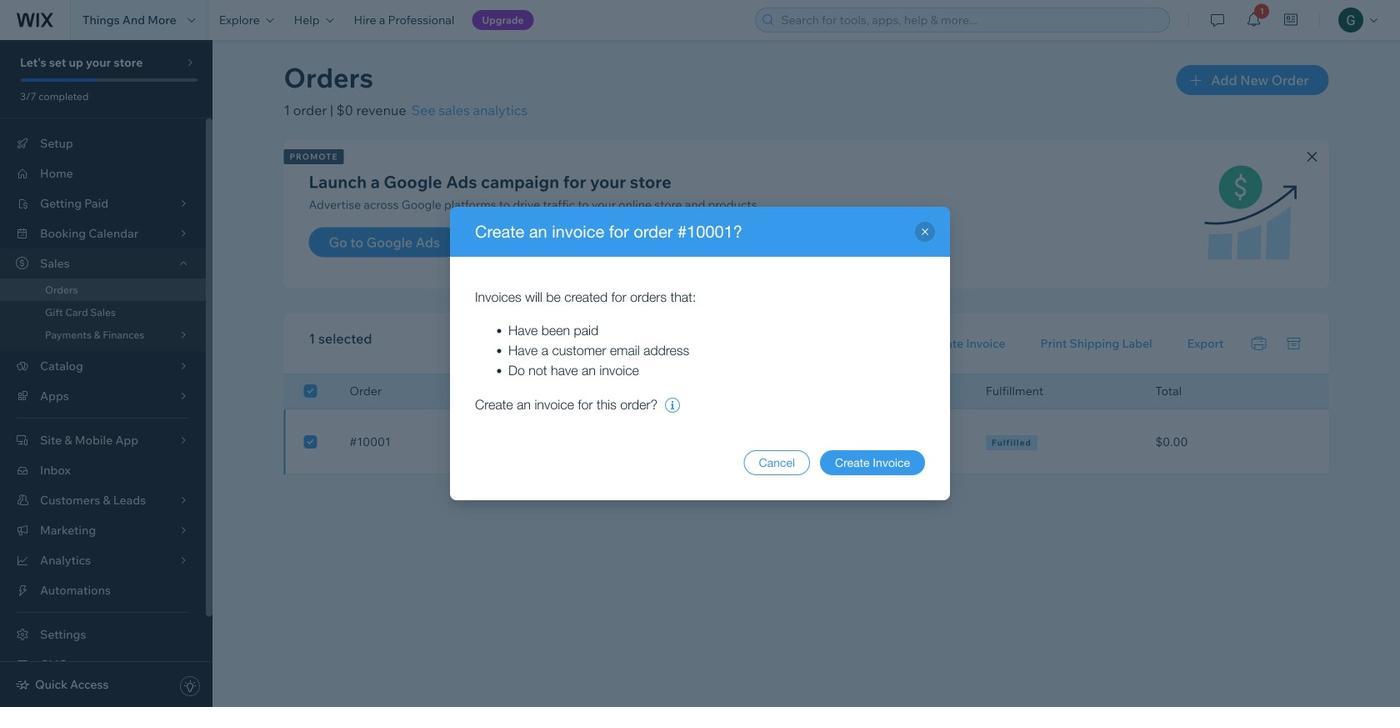 Task type: describe. For each thing, give the bounding box(es) containing it.
launch a google ads campaign for your store image
[[1196, 160, 1305, 268]]

sidebar element
[[0, 40, 213, 707]]



Task type: locate. For each thing, give the bounding box(es) containing it.
None checkbox
[[304, 432, 317, 452]]

Search for tools, apps, help & more... field
[[776, 8, 1165, 32]]

None checkbox
[[304, 381, 317, 401]]



Task type: vqa. For each thing, say whether or not it's contained in the screenshot.
Get
no



